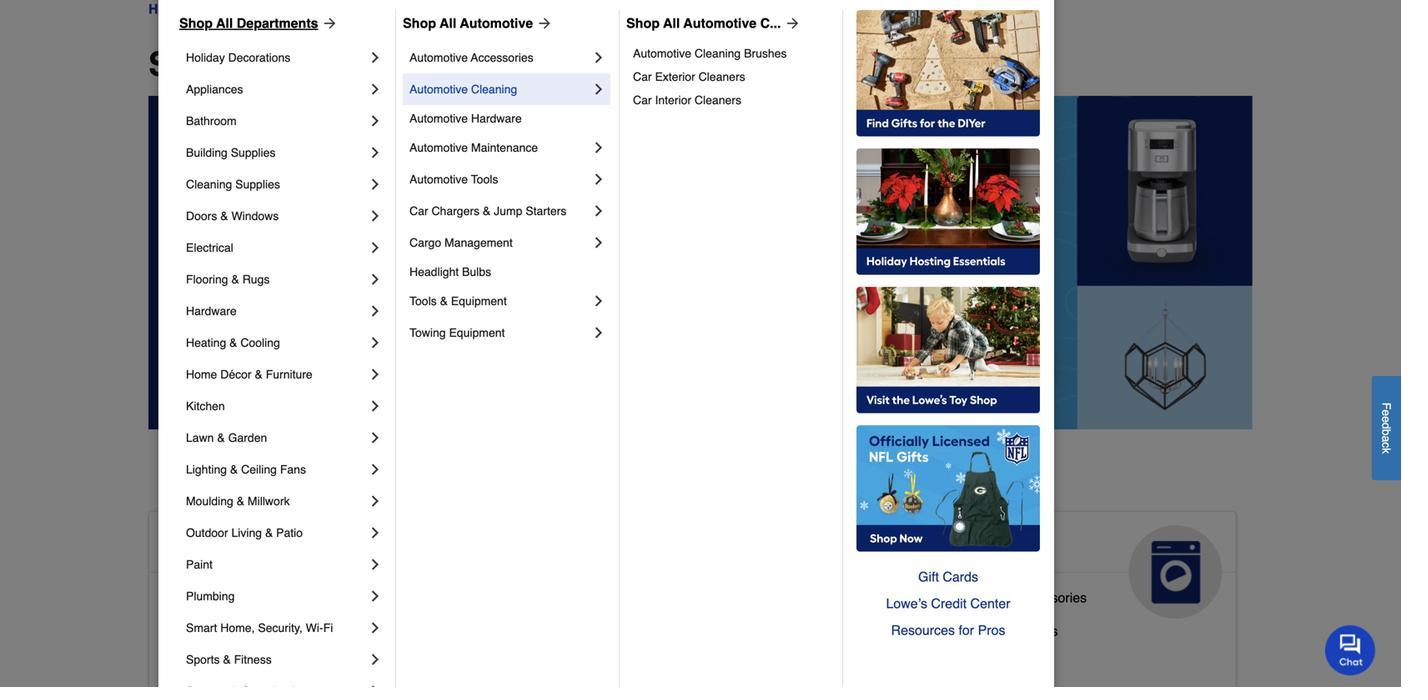 Task type: vqa. For each thing, say whether or not it's contained in the screenshot.
chevron right image associated with Flooring & Rugs
yes



Task type: describe. For each thing, give the bounding box(es) containing it.
chevron right image for outdoor living & patio
[[367, 525, 384, 541]]

accessible for accessible bathroom
[[163, 590, 226, 605]]

accessible home link
[[149, 512, 493, 619]]

home link
[[148, 0, 186, 19]]

chevron right image for appliances
[[367, 81, 384, 98]]

chevron right image for kitchen
[[367, 398, 384, 415]]

shop all automotive
[[403, 15, 533, 31]]

b
[[1380, 429, 1393, 436]]

chevron right image for automotive maintenance
[[591, 139, 607, 156]]

departments link
[[200, 0, 277, 19]]

1 vertical spatial bathroom
[[230, 590, 288, 605]]

holiday decorations link
[[186, 42, 367, 73]]

animal
[[534, 532, 612, 559]]

holiday hosting essentials. image
[[857, 148, 1040, 275]]

shop all departments
[[179, 15, 318, 31]]

for
[[959, 623, 974, 638]]

chevron right image for sports & fitness
[[367, 651, 384, 668]]

resources
[[891, 623, 955, 638]]

fi
[[323, 621, 333, 635]]

plumbing link
[[186, 581, 367, 612]]

sports & fitness
[[186, 653, 272, 666]]

chevron right image for cleaning supplies
[[367, 176, 384, 193]]

automotive maintenance
[[410, 141, 538, 154]]

d
[[1380, 423, 1393, 429]]

outdoor living & patio
[[186, 526, 303, 540]]

kitchen link
[[186, 390, 367, 422]]

paint
[[186, 558, 213, 571]]

towing equipment
[[410, 326, 505, 339]]

appliance parts & accessories
[[906, 590, 1087, 605]]

kitchen
[[186, 400, 225, 413]]

shop all automotive c...
[[626, 15, 781, 31]]

shop for shop all departments
[[179, 15, 213, 31]]

cleaners for car exterior cleaners
[[699, 70, 745, 83]]

accessible home image
[[386, 525, 479, 619]]

0 horizontal spatial accessories
[[471, 51, 534, 64]]

automotive cleaning brushes
[[633, 47, 787, 60]]

a
[[1380, 436, 1393, 442]]

chevron right image for tools & equipment
[[591, 293, 607, 309]]

1 horizontal spatial accessories
[[1015, 590, 1087, 605]]

automotive for automotive cleaning brushes
[[633, 47, 691, 60]]

& left rugs
[[231, 273, 239, 286]]

livestock supplies link
[[534, 613, 645, 646]]

chevron right image for smart home, security, wi-fi
[[367, 620, 384, 636]]

towing
[[410, 326, 446, 339]]

home décor & furniture
[[186, 368, 313, 381]]

& right décor at the bottom left of the page
[[255, 368, 263, 381]]

pros
[[978, 623, 1005, 638]]

shop all departments
[[148, 45, 496, 83]]

accessible bathroom link
[[163, 586, 288, 620]]

resources for pros
[[891, 623, 1005, 638]]

all for shop all automotive c...
[[663, 15, 680, 31]]

management
[[445, 236, 513, 249]]

departments for shop
[[237, 15, 318, 31]]

& down headlight bulbs
[[440, 294, 448, 308]]

chevron right image for plumbing
[[367, 588, 384, 605]]

heating & cooling
[[186, 336, 280, 349]]

car interior cleaners
[[633, 93, 741, 107]]

lowe's
[[886, 596, 927, 611]]

garden
[[228, 431, 267, 445]]

moulding & millwork link
[[186, 485, 367, 517]]

building
[[186, 146, 228, 159]]

outdoor
[[186, 526, 228, 540]]

chevron right image for home décor & furniture
[[367, 366, 384, 383]]

home,
[[220, 621, 255, 635]]

lawn & garden link
[[186, 422, 367, 454]]

beds,
[[558, 650, 592, 666]]

accessible bedroom
[[163, 623, 284, 639]]

accessible for accessible bedroom
[[163, 623, 226, 639]]

patio
[[276, 526, 303, 540]]

supplies for building supplies
[[231, 146, 276, 159]]

animal & pet care image
[[757, 525, 851, 619]]

chevron right image for building supplies
[[367, 144, 384, 161]]

& right the entry at the bottom of page
[[265, 657, 274, 672]]

cargo management
[[410, 236, 513, 249]]

heating & cooling link
[[186, 327, 367, 359]]

arrow right image for shop all automotive
[[533, 15, 553, 32]]

& inside animal & pet care
[[619, 532, 636, 559]]

chevron right image for towing equipment
[[591, 324, 607, 341]]

arrow right image
[[781, 15, 801, 32]]

1 vertical spatial pet
[[534, 650, 554, 666]]

c...
[[760, 15, 781, 31]]

chat invite button image
[[1325, 625, 1376, 676]]

appliances image
[[1129, 525, 1223, 619]]

0 horizontal spatial furniture
[[266, 368, 313, 381]]

0 vertical spatial equipment
[[451, 294, 507, 308]]

cleaning supplies
[[186, 178, 280, 191]]

interior
[[655, 93, 691, 107]]

cargo management link
[[410, 227, 591, 259]]

visit the lowe's toy shop. image
[[857, 287, 1040, 414]]

living
[[231, 526, 262, 540]]

décor
[[220, 368, 252, 381]]

supplies for cleaning supplies
[[235, 178, 280, 191]]

automotive maintenance link
[[410, 132, 591, 163]]

chevron right image for doors & windows
[[367, 208, 384, 224]]

headlight
[[410, 265, 459, 279]]

decorations
[[228, 51, 290, 64]]

gift cards link
[[857, 564, 1040, 591]]

1 vertical spatial furniture
[[661, 650, 715, 666]]

hardware link
[[186, 295, 367, 327]]

chevron right image for bathroom
[[367, 113, 384, 129]]

flooring & rugs
[[186, 273, 270, 286]]

0 vertical spatial bathroom
[[186, 114, 237, 128]]

outdoor living & patio link
[[186, 517, 367, 549]]

automotive for automotive accessories
[[410, 51, 468, 64]]

livestock supplies
[[534, 617, 645, 632]]

0 vertical spatial appliances link
[[186, 73, 367, 105]]

ceiling
[[241, 463, 277, 476]]

security,
[[258, 621, 303, 635]]

chevron right image for cargo management
[[591, 234, 607, 251]]

2 vertical spatial cleaning
[[186, 178, 232, 191]]

moulding & millwork
[[186, 495, 290, 508]]

electrical
[[186, 241, 233, 254]]

chevron right image for paint
[[367, 556, 384, 573]]

enjoy savings year-round. no matter what you're shopping for, find what you need at a great price. image
[[148, 96, 1253, 429]]

& right houses,
[[649, 650, 657, 666]]

electrical link
[[186, 232, 367, 264]]

k
[[1380, 448, 1393, 454]]

& right parts at right bottom
[[1003, 590, 1012, 605]]

cleaners for car interior cleaners
[[695, 93, 741, 107]]

f
[[1380, 402, 1393, 410]]

smart
[[186, 621, 217, 635]]

cleaning for automotive cleaning brushes
[[695, 47, 741, 60]]

accessible for accessible home
[[163, 532, 285, 559]]

all for shop all departments
[[216, 15, 233, 31]]

& left jump
[[483, 204, 491, 218]]

chevron right image for lighting & ceiling fans
[[367, 461, 384, 478]]

1 vertical spatial tools
[[410, 294, 437, 308]]

chevron right image for heating & cooling
[[367, 334, 384, 351]]

tools & equipment
[[410, 294, 507, 308]]

lawn
[[186, 431, 214, 445]]

1 vertical spatial hardware
[[186, 304, 237, 318]]

chillers
[[1013, 623, 1058, 639]]

appliance
[[906, 590, 965, 605]]



Task type: locate. For each thing, give the bounding box(es) containing it.
automotive up automotive cleaning brushes
[[683, 15, 757, 31]]

bedroom
[[230, 623, 284, 639]]

animal & pet care
[[534, 532, 678, 585]]

1 accessible from the top
[[163, 532, 285, 559]]

pet inside animal & pet care
[[642, 532, 678, 559]]

2 e from the top
[[1380, 416, 1393, 423]]

shop
[[148, 45, 232, 83]]

chevron right image for automotive accessories
[[591, 49, 607, 66]]

bathroom up smart home, security, wi-fi
[[230, 590, 288, 605]]

automotive for automotive maintenance
[[410, 141, 468, 154]]

1 horizontal spatial cleaning
[[471, 83, 517, 96]]

2 vertical spatial supplies
[[594, 617, 645, 632]]

accessible for accessible entry & home
[[163, 657, 226, 672]]

0 vertical spatial appliances
[[186, 83, 243, 96]]

0 horizontal spatial arrow right image
[[318, 15, 338, 32]]

towing equipment link
[[410, 317, 591, 349]]

all up automotive accessories
[[440, 15, 456, 31]]

car for car exterior cleaners
[[633, 70, 652, 83]]

tools up car chargers & jump starters
[[471, 173, 498, 186]]

car inside car chargers & jump starters link
[[410, 204, 428, 218]]

all up automotive cleaning brushes
[[663, 15, 680, 31]]

1 vertical spatial cleaners
[[695, 93, 741, 107]]

1 horizontal spatial hardware
[[471, 112, 522, 125]]

automotive down automotive cleaning at the top of page
[[410, 112, 468, 125]]

exterior
[[655, 70, 695, 83]]

supplies for livestock supplies
[[594, 617, 645, 632]]

& left pros
[[967, 623, 976, 639]]

brushes
[[744, 47, 787, 60]]

bathroom up building on the left top of page
[[186, 114, 237, 128]]

appliances link up chillers
[[893, 512, 1236, 619]]

automotive up automotive tools on the left of page
[[410, 141, 468, 154]]

supplies inside livestock supplies link
[[594, 617, 645, 632]]

tools
[[471, 173, 498, 186], [410, 294, 437, 308]]

doors
[[186, 209, 217, 223]]

tools down "headlight"
[[410, 294, 437, 308]]

car inside car exterior cleaners link
[[633, 70, 652, 83]]

2 shop from the left
[[403, 15, 436, 31]]

& left ceiling
[[230, 463, 238, 476]]

0 vertical spatial accessories
[[471, 51, 534, 64]]

shop
[[179, 15, 213, 31], [403, 15, 436, 31], [626, 15, 660, 31]]

f e e d b a c k button
[[1372, 376, 1401, 480]]

doors & windows link
[[186, 200, 367, 232]]

automotive up automotive cleaning at the top of page
[[410, 51, 468, 64]]

starters
[[526, 204, 567, 218]]

center
[[970, 596, 1011, 611]]

moulding
[[186, 495, 233, 508]]

accessible entry & home link
[[163, 653, 313, 686]]

f e e d b a c k
[[1380, 402, 1393, 454]]

1 horizontal spatial pet
[[642, 532, 678, 559]]

cleaners
[[699, 70, 745, 83], [695, 93, 741, 107]]

credit
[[931, 596, 967, 611]]

1 vertical spatial supplies
[[235, 178, 280, 191]]

e
[[1380, 410, 1393, 416], [1380, 416, 1393, 423]]

chevron right image for electrical
[[367, 239, 384, 256]]

arrow right image inside shop all departments link
[[318, 15, 338, 32]]

shop up automotive accessories
[[403, 15, 436, 31]]

car inside car interior cleaners link
[[633, 93, 652, 107]]

& left millwork
[[237, 495, 244, 508]]

paint link
[[186, 549, 367, 581]]

accessible
[[163, 532, 285, 559], [163, 590, 226, 605], [163, 623, 226, 639], [163, 657, 226, 672]]

chevron right image for automotive tools
[[591, 171, 607, 188]]

beverage & wine chillers
[[906, 623, 1058, 639]]

2 accessible from the top
[[163, 590, 226, 605]]

animal & pet care link
[[521, 512, 864, 619]]

automotive for automotive hardware
[[410, 112, 468, 125]]

3 shop from the left
[[626, 15, 660, 31]]

arrow right image inside shop all automotive link
[[533, 15, 553, 32]]

appliances up cards in the right bottom of the page
[[906, 532, 1031, 559]]

all for shop all automotive
[[440, 15, 456, 31]]

0 horizontal spatial appliances link
[[186, 73, 367, 105]]

cleaners down car exterior cleaners link
[[695, 93, 741, 107]]

& left cooling
[[229, 336, 237, 349]]

car exterior cleaners link
[[633, 65, 831, 88]]

& left the patio
[[265, 526, 273, 540]]

sports & fitness link
[[186, 644, 367, 676]]

automotive cleaning brushes link
[[633, 42, 831, 65]]

departments
[[200, 1, 277, 17], [237, 15, 318, 31], [292, 45, 496, 83]]

cleaning down automotive accessories link at the top of the page
[[471, 83, 517, 96]]

chevron right image for automotive cleaning
[[591, 81, 607, 98]]

houses,
[[596, 650, 645, 666]]

&
[[483, 204, 491, 218], [220, 209, 228, 223], [231, 273, 239, 286], [440, 294, 448, 308], [229, 336, 237, 349], [255, 368, 263, 381], [217, 431, 225, 445], [230, 463, 238, 476], [237, 495, 244, 508], [265, 526, 273, 540], [619, 532, 636, 559], [1003, 590, 1012, 605], [967, 623, 976, 639], [649, 650, 657, 666], [223, 653, 231, 666], [265, 657, 274, 672]]

car exterior cleaners
[[633, 70, 745, 83]]

4 accessible from the top
[[163, 657, 226, 672]]

arrow right image
[[318, 15, 338, 32], [533, 15, 553, 32]]

car up cargo at the left of the page
[[410, 204, 428, 218]]

shop for shop all automotive
[[403, 15, 436, 31]]

all down shop all departments link
[[241, 45, 283, 83]]

windows
[[231, 209, 279, 223]]

1 vertical spatial accessories
[[1015, 590, 1087, 605]]

0 vertical spatial hardware
[[471, 112, 522, 125]]

departments for shop
[[292, 45, 496, 83]]

1 horizontal spatial arrow right image
[[533, 15, 553, 32]]

all inside shop all automotive c... link
[[663, 15, 680, 31]]

automotive up 'exterior'
[[633, 47, 691, 60]]

& right the doors
[[220, 209, 228, 223]]

holiday
[[186, 51, 225, 64]]

cleaners inside car exterior cleaners link
[[699, 70, 745, 83]]

2 arrow right image from the left
[[533, 15, 553, 32]]

automotive tools
[[410, 173, 498, 186]]

automotive for automotive tools
[[410, 173, 468, 186]]

accessible inside accessible bedroom link
[[163, 623, 226, 639]]

0 horizontal spatial tools
[[410, 294, 437, 308]]

2 horizontal spatial cleaning
[[695, 47, 741, 60]]

0 horizontal spatial appliances
[[186, 83, 243, 96]]

lighting & ceiling fans
[[186, 463, 306, 476]]

flooring
[[186, 273, 228, 286]]

1 horizontal spatial appliances link
[[893, 512, 1236, 619]]

2 vertical spatial car
[[410, 204, 428, 218]]

accessible home
[[163, 532, 356, 559]]

shop for shop all automotive c...
[[626, 15, 660, 31]]

supplies up cleaning supplies
[[231, 146, 276, 159]]

supplies inside cleaning supplies link
[[235, 178, 280, 191]]

automotive up the automotive hardware
[[410, 83, 468, 96]]

hardware
[[471, 112, 522, 125], [186, 304, 237, 318]]

chevron right image
[[591, 81, 607, 98], [591, 139, 607, 156], [367, 144, 384, 161], [367, 239, 384, 256], [591, 293, 607, 309], [367, 303, 384, 319], [591, 324, 607, 341], [367, 430, 384, 446], [367, 525, 384, 541], [367, 556, 384, 573], [367, 588, 384, 605], [367, 683, 384, 687]]

all inside shop all departments link
[[216, 15, 233, 31]]

appliances link down decorations
[[186, 73, 367, 105]]

e up b
[[1380, 416, 1393, 423]]

supplies up houses,
[[594, 617, 645, 632]]

accessories up automotive cleaning link
[[471, 51, 534, 64]]

automotive up automotive accessories link at the top of the page
[[460, 15, 533, 31]]

0 vertical spatial tools
[[471, 173, 498, 186]]

appliances link
[[186, 73, 367, 105], [893, 512, 1236, 619]]

cleaning for automotive cleaning
[[471, 83, 517, 96]]

find gifts for the diyer. image
[[857, 10, 1040, 137]]

shop all automotive link
[[403, 13, 553, 33]]

accessible entry & home
[[163, 657, 313, 672]]

0 vertical spatial cleaners
[[699, 70, 745, 83]]

beverage
[[906, 623, 963, 639]]

chevron right image for flooring & rugs
[[367, 271, 384, 288]]

accessible inside accessible entry & home link
[[163, 657, 226, 672]]

chevron right image for moulding & millwork
[[367, 493, 384, 510]]

car left 'exterior'
[[633, 70, 652, 83]]

furniture right houses,
[[661, 650, 715, 666]]

car for car chargers & jump starters
[[410, 204, 428, 218]]

1 vertical spatial appliances link
[[893, 512, 1236, 619]]

car for car interior cleaners
[[633, 93, 652, 107]]

automotive cleaning link
[[410, 73, 591, 105]]

livestock
[[534, 617, 590, 632]]

c
[[1380, 442, 1393, 448]]

hardware up automotive maintenance link
[[471, 112, 522, 125]]

& right animal
[[619, 532, 636, 559]]

home
[[148, 1, 186, 17], [186, 368, 217, 381], [291, 532, 356, 559], [278, 657, 313, 672]]

supplies inside building supplies link
[[231, 146, 276, 159]]

cleaning down building on the left top of page
[[186, 178, 232, 191]]

& down accessible bedroom link
[[223, 653, 231, 666]]

gift cards
[[918, 569, 978, 585]]

automotive
[[460, 15, 533, 31], [683, 15, 757, 31], [633, 47, 691, 60], [410, 51, 468, 64], [410, 83, 468, 96], [410, 112, 468, 125], [410, 141, 468, 154], [410, 173, 468, 186]]

3 accessible from the top
[[163, 623, 226, 639]]

shop up holiday
[[179, 15, 213, 31]]

rugs
[[242, 273, 270, 286]]

chevron right image for hardware
[[367, 303, 384, 319]]

wi-
[[306, 621, 323, 635]]

cleaners down automotive cleaning brushes link
[[699, 70, 745, 83]]

0 horizontal spatial shop
[[179, 15, 213, 31]]

lawn & garden
[[186, 431, 267, 445]]

0 horizontal spatial hardware
[[186, 304, 237, 318]]

car interior cleaners link
[[633, 88, 831, 112]]

supplies up windows
[[235, 178, 280, 191]]

shop all automotive c... link
[[626, 13, 801, 33]]

equipment
[[451, 294, 507, 308], [449, 326, 505, 339]]

1 shop from the left
[[179, 15, 213, 31]]

holiday decorations
[[186, 51, 290, 64]]

1 arrow right image from the left
[[318, 15, 338, 32]]

0 horizontal spatial pet
[[534, 650, 554, 666]]

chevron right image for holiday decorations
[[367, 49, 384, 66]]

all
[[216, 15, 233, 31], [440, 15, 456, 31], [663, 15, 680, 31], [241, 45, 283, 83]]

cleaners inside car interior cleaners link
[[695, 93, 741, 107]]

0 vertical spatial car
[[633, 70, 652, 83]]

entry
[[230, 657, 261, 672]]

1 horizontal spatial furniture
[[661, 650, 715, 666]]

0 vertical spatial pet
[[642, 532, 678, 559]]

pet beds, houses, & furniture
[[534, 650, 715, 666]]

1 horizontal spatial appliances
[[906, 532, 1031, 559]]

chevron right image for lawn & garden
[[367, 430, 384, 446]]

automotive hardware link
[[410, 105, 607, 132]]

shop up 'exterior'
[[626, 15, 660, 31]]

0 horizontal spatial cleaning
[[186, 178, 232, 191]]

all up holiday decorations
[[216, 15, 233, 31]]

1 vertical spatial appliances
[[906, 532, 1031, 559]]

all inside shop all automotive link
[[440, 15, 456, 31]]

equipment down tools & equipment
[[449, 326, 505, 339]]

doors & windows
[[186, 209, 279, 223]]

accessible bathroom
[[163, 590, 288, 605]]

1 horizontal spatial tools
[[471, 173, 498, 186]]

automotive for automotive cleaning
[[410, 83, 468, 96]]

appliances down holiday
[[186, 83, 243, 96]]

furniture
[[266, 368, 313, 381], [661, 650, 715, 666]]

chevron right image for car chargers & jump starters
[[591, 203, 607, 219]]

beverage & wine chillers link
[[906, 620, 1058, 653]]

bathroom link
[[186, 105, 367, 137]]

0 vertical spatial furniture
[[266, 368, 313, 381]]

2 horizontal spatial shop
[[626, 15, 660, 31]]

equipment down bulbs on the left
[[451, 294, 507, 308]]

car left interior
[[633, 93, 652, 107]]

1 horizontal spatial shop
[[403, 15, 436, 31]]

bathroom
[[186, 114, 237, 128], [230, 590, 288, 605]]

millwork
[[248, 495, 290, 508]]

appliance parts & accessories link
[[906, 586, 1087, 620]]

furniture down heating & cooling link
[[266, 368, 313, 381]]

fitness
[[234, 653, 272, 666]]

pet beds, houses, & furniture link
[[534, 646, 715, 680]]

officially licensed n f l gifts. shop now. image
[[857, 425, 1040, 552]]

1 vertical spatial cleaning
[[471, 83, 517, 96]]

1 e from the top
[[1380, 410, 1393, 416]]

maintenance
[[471, 141, 538, 154]]

accessible inside 'accessible bathroom' link
[[163, 590, 226, 605]]

e up d
[[1380, 410, 1393, 416]]

automotive up 'chargers'
[[410, 173, 468, 186]]

smart home, security, wi-fi
[[186, 621, 333, 635]]

& right lawn
[[217, 431, 225, 445]]

cooling
[[241, 336, 280, 349]]

chevron right image
[[367, 49, 384, 66], [591, 49, 607, 66], [367, 81, 384, 98], [367, 113, 384, 129], [591, 171, 607, 188], [367, 176, 384, 193], [591, 203, 607, 219], [367, 208, 384, 224], [591, 234, 607, 251], [367, 271, 384, 288], [367, 334, 384, 351], [367, 366, 384, 383], [367, 398, 384, 415], [367, 461, 384, 478], [367, 493, 384, 510], [367, 620, 384, 636], [367, 651, 384, 668]]

arrow right image up automotive accessories link at the top of the page
[[533, 15, 553, 32]]

0 vertical spatial supplies
[[231, 146, 276, 159]]

cleaning up car exterior cleaners link
[[695, 47, 741, 60]]

building supplies link
[[186, 137, 367, 168]]

accessible inside accessible home link
[[163, 532, 285, 559]]

0 vertical spatial cleaning
[[695, 47, 741, 60]]

1 vertical spatial equipment
[[449, 326, 505, 339]]

car
[[633, 70, 652, 83], [633, 93, 652, 107], [410, 204, 428, 218]]

heating
[[186, 336, 226, 349]]

hardware down flooring
[[186, 304, 237, 318]]

cleaning supplies link
[[186, 168, 367, 200]]

arrow right image for shop all departments
[[318, 15, 338, 32]]

arrow right image up shop all departments
[[318, 15, 338, 32]]

1 vertical spatial car
[[633, 93, 652, 107]]

accessories up chillers
[[1015, 590, 1087, 605]]



